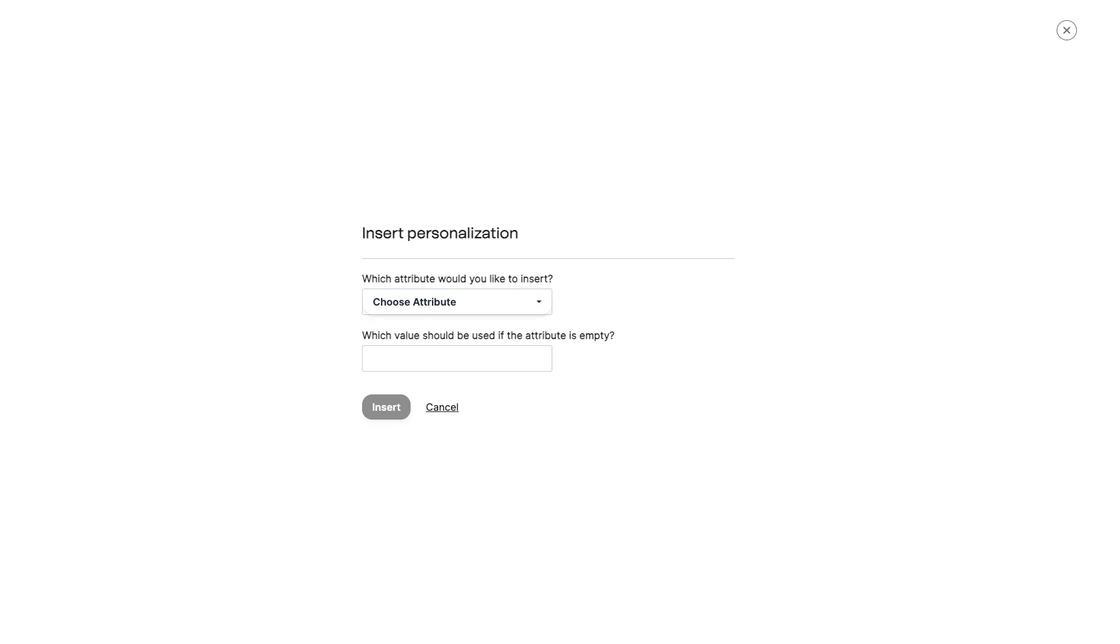 Task type: describe. For each thing, give the bounding box(es) containing it.
2 vertical spatial be
[[477, 405, 487, 415]]

which attribute would you like to insert?
[[362, 272, 553, 285]]

below
[[400, 313, 425, 324]]

short
[[386, 283, 408, 294]]

from email
[[355, 353, 407, 366]]

0 vertical spatial like
[[490, 272, 506, 285]]

1 vertical spatial this
[[412, 298, 430, 309]]

be inside write a short text (about 35 characters) that gives an overview of the content of your email. this will significantly increase your opening rate. this feature is supported by most email clients, like gmail and yahoo. the text will be displayed in your recipient's inbox, just below the subject.
[[756, 298, 767, 309]]

1 of from the left
[[619, 283, 628, 294]]

in inside write a short text (about 35 characters) that gives an overview of the content of your email. this will significantly increase your opening rate. this feature is supported by most email clients, like gmail and yahoo. the text will be displayed in your recipient's inbox, just below the subject.
[[811, 298, 819, 309]]

next
[[1015, 16, 1038, 29]]

insert for insert
[[372, 400, 401, 413]]

next step
[[1015, 16, 1063, 29]]

step
[[1040, 16, 1063, 29]]

the left cancel at the left
[[389, 405, 403, 415]]

that
[[523, 283, 540, 294]]

address
[[430, 405, 463, 415]]

campaign
[[718, 405, 759, 415]]

the up gmail
[[630, 283, 644, 294]]

insert button
[[362, 394, 411, 419]]

opening
[[355, 298, 388, 309]]

1 vertical spatial text
[[411, 283, 427, 294]]

like inside write a short text (about 35 characters) that gives an overview of the content of your email. this will significantly increase your opening rate. this feature is supported by most email clients, like gmail and yahoo. the text will be displayed in your recipient's inbox, just below the subject.
[[612, 298, 626, 309]]

email inside write a short text (about 35 characters) that gives an overview of the content of your email. this will significantly increase your opening rate. this feature is supported by most email clients, like gmail and yahoo. the text will be displayed in your recipient's inbox, just below the subject.
[[555, 298, 577, 309]]

inbox
[[593, 405, 616, 415]]

which for which value should be used if the attribute is empty?
[[362, 329, 392, 341]]

yahoo.
[[672, 298, 701, 309]]

insert for insert personalization
[[362, 223, 404, 242]]

by
[[519, 298, 530, 309]]

cancel link
[[426, 400, 459, 413]]

email.
[[713, 283, 737, 294]]

0 horizontal spatial email
[[405, 405, 427, 415]]

which value should be used if the attribute is empty?
[[362, 329, 615, 341]]

0 vertical spatial attribute
[[395, 272, 435, 285]]

shown
[[490, 405, 517, 415]]

email
[[382, 353, 407, 366]]

your up the
[[692, 283, 710, 294]]

value
[[395, 329, 420, 341]]

subject.
[[443, 313, 476, 324]]

the right if
[[507, 329, 523, 341]]

increase
[[828, 283, 863, 294]]

and
[[654, 298, 670, 309]]

content
[[646, 283, 678, 294]]

an
[[566, 283, 577, 294]]

supported
[[474, 298, 517, 309]]

write a short text (about 35 characters) that gives an overview of the content of your email. this will significantly increase your opening rate. this feature is supported by most email clients, like gmail and yahoo. the text will be displayed in your recipient's inbox, just below the subject.
[[355, 283, 885, 324]]

which for which attribute would you like to insert?
[[362, 272, 392, 285]]

arrow right image
[[1065, 18, 1074, 28]]

they
[[644, 405, 662, 415]]

2 of from the left
[[681, 283, 689, 294]]



Task type: vqa. For each thing, say whether or not it's contained in the screenshot.
You've
no



Task type: locate. For each thing, give the bounding box(es) containing it.
insert personalization
[[362, 223, 519, 242]]

0 vertical spatial is
[[465, 298, 471, 309]]

feature
[[432, 298, 462, 309]]

to right address
[[466, 405, 474, 415]]

choose attribute button
[[363, 289, 552, 314]]

your up recipient's
[[866, 283, 884, 294]]

0 vertical spatial to
[[509, 272, 518, 285]]

0 horizontal spatial will
[[740, 298, 754, 309]]

email down "an"
[[555, 298, 577, 309]]

displayed
[[769, 298, 809, 309]]

1 horizontal spatial be
[[477, 405, 487, 415]]

35
[[459, 283, 470, 294]]

attribute
[[413, 295, 457, 308]]

1 vertical spatial attribute
[[526, 329, 567, 341]]

will right the
[[740, 298, 754, 309]]

1 horizontal spatial like
[[612, 298, 626, 309]]

(about
[[429, 283, 457, 294]]

0 horizontal spatial this
[[412, 298, 430, 309]]

gives
[[542, 283, 564, 294]]

1 vertical spatial to
[[466, 405, 474, 415]]

0 horizontal spatial is
[[465, 298, 471, 309]]

insert down from email
[[372, 400, 401, 413]]

choose for choose the email address to be shown in your recipients inbox when they receive your campaign or
[[355, 405, 387, 415]]

insert
[[362, 223, 404, 242], [372, 400, 401, 413]]

be
[[756, 298, 767, 309], [457, 329, 470, 341], [477, 405, 487, 415]]

0 horizontal spatial of
[[619, 283, 628, 294]]

which
[[362, 272, 392, 285], [362, 329, 392, 341]]

choose
[[373, 295, 411, 308], [355, 405, 387, 415]]

is left empty?
[[569, 329, 577, 341]]

receive
[[664, 405, 695, 415]]

0 vertical spatial be
[[756, 298, 767, 309]]

2 which from the top
[[362, 329, 392, 341]]

the
[[630, 283, 644, 294], [427, 313, 441, 324], [507, 329, 523, 341], [389, 405, 403, 415]]

a
[[379, 283, 384, 294]]

text
[[395, 232, 414, 245], [411, 283, 427, 294], [722, 298, 738, 309]]

choose for choose attribute
[[373, 295, 411, 308]]

0 horizontal spatial be
[[457, 329, 470, 341]]

is
[[465, 298, 471, 309], [569, 329, 577, 341]]

if
[[498, 329, 504, 341]]

insert up a
[[362, 223, 404, 242]]

of
[[619, 283, 628, 294], [681, 283, 689, 294]]

personalization
[[407, 223, 519, 242]]

1 horizontal spatial is
[[569, 329, 577, 341]]

text up choose attribute
[[411, 283, 427, 294]]

1 horizontal spatial will
[[760, 283, 773, 294]]

1 vertical spatial is
[[569, 329, 577, 341]]

this
[[740, 283, 757, 294], [412, 298, 430, 309]]

insert inside button
[[372, 400, 401, 413]]

2 vertical spatial text
[[722, 298, 738, 309]]

should
[[423, 329, 455, 341]]

recipients
[[550, 405, 591, 415]]

or
[[761, 405, 770, 415]]

1 which from the top
[[362, 272, 392, 285]]

insert?
[[521, 272, 553, 285]]

recipient's
[[842, 298, 885, 309]]

1 vertical spatial like
[[612, 298, 626, 309]]

is down 35
[[465, 298, 471, 309]]

the up should
[[427, 313, 441, 324]]

will up displayed
[[760, 283, 773, 294]]

0 horizontal spatial in
[[519, 405, 527, 415]]

1 horizontal spatial to
[[509, 272, 518, 285]]

write
[[355, 283, 377, 294]]

just
[[382, 313, 397, 324]]

0 vertical spatial which
[[362, 272, 392, 285]]

next step button
[[1005, 10, 1084, 35]]

in down significantly
[[811, 298, 819, 309]]

be left displayed
[[756, 298, 767, 309]]

email
[[555, 298, 577, 309], [405, 405, 427, 415]]

in
[[811, 298, 819, 309], [519, 405, 527, 415]]

the
[[703, 298, 719, 309]]

0 vertical spatial email
[[555, 298, 577, 309]]

choose the email address to be shown in your recipients inbox when they receive your campaign or
[[355, 405, 770, 415]]

used
[[472, 329, 496, 341]]

in right "shown"
[[519, 405, 527, 415]]

rate.
[[391, 298, 410, 309]]

1 vertical spatial which
[[362, 329, 392, 341]]

1 horizontal spatial email
[[555, 298, 577, 309]]

you
[[470, 272, 487, 285]]

empty?
[[580, 329, 615, 341]]

which down inbox,
[[362, 329, 392, 341]]

choose down short
[[373, 295, 411, 308]]

to
[[509, 272, 518, 285], [466, 405, 474, 415]]

most
[[532, 298, 553, 309]]

0 vertical spatial will
[[760, 283, 773, 294]]

2 horizontal spatial be
[[756, 298, 767, 309]]

text down the email.
[[722, 298, 738, 309]]

this up below
[[412, 298, 430, 309]]

to left the that
[[509, 272, 518, 285]]

None text field
[[365, 256, 780, 271], [363, 346, 552, 371], [365, 256, 780, 271], [363, 346, 552, 371]]

is inside write a short text (about 35 characters) that gives an overview of the content of your email. this will significantly increase your opening rate. this feature is supported by most email clients, like gmail and yahoo. the text will be displayed in your recipient's inbox, just below the subject.
[[465, 298, 471, 309]]

email left address
[[405, 405, 427, 415]]

cancel
[[426, 400, 459, 413]]

1 horizontal spatial attribute
[[526, 329, 567, 341]]

be left "shown"
[[477, 405, 487, 415]]

choose inside button
[[373, 295, 411, 308]]

characters)
[[473, 283, 520, 294]]

0 horizontal spatial like
[[490, 272, 506, 285]]

0 vertical spatial text
[[395, 232, 414, 245]]

attribute
[[395, 272, 435, 285], [526, 329, 567, 341]]

1 vertical spatial in
[[519, 405, 527, 415]]

choose attribute
[[373, 295, 457, 308]]

text right preview
[[395, 232, 414, 245]]

1 vertical spatial be
[[457, 329, 470, 341]]

like left gmail
[[612, 298, 626, 309]]

would
[[438, 272, 467, 285]]

gmail
[[628, 298, 652, 309]]

be down subject. on the left
[[457, 329, 470, 341]]

attribute down most
[[526, 329, 567, 341]]

1 vertical spatial insert
[[372, 400, 401, 413]]

which up opening
[[362, 272, 392, 285]]

when
[[618, 405, 641, 415]]

0 horizontal spatial to
[[466, 405, 474, 415]]

0 horizontal spatial attribute
[[395, 272, 435, 285]]

this right the email.
[[740, 283, 757, 294]]

0 vertical spatial insert
[[362, 223, 404, 242]]

your left recipients
[[529, 405, 548, 415]]

0 vertical spatial in
[[811, 298, 819, 309]]

attribute up choose attribute
[[395, 272, 435, 285]]

1 vertical spatial choose
[[355, 405, 387, 415]]

your down increase
[[821, 298, 840, 309]]

choose down from
[[355, 405, 387, 415]]

1 vertical spatial email
[[405, 405, 427, 415]]

clients,
[[580, 298, 609, 309]]

1 vertical spatial will
[[740, 298, 754, 309]]

preview text
[[355, 232, 414, 245]]

1 horizontal spatial this
[[740, 283, 757, 294]]

1 horizontal spatial of
[[681, 283, 689, 294]]

from
[[355, 353, 379, 366]]

0 vertical spatial this
[[740, 283, 757, 294]]

like
[[490, 272, 506, 285], [612, 298, 626, 309]]

inbox,
[[355, 313, 380, 324]]

of right overview
[[619, 283, 628, 294]]

significantly
[[775, 283, 825, 294]]

your right receive
[[697, 405, 716, 415]]

preview
[[355, 232, 393, 245]]

overview
[[579, 283, 617, 294]]

1 horizontal spatial in
[[811, 298, 819, 309]]

of up yahoo.
[[681, 283, 689, 294]]

will
[[760, 283, 773, 294], [740, 298, 754, 309]]

like right you on the top left of the page
[[490, 272, 506, 285]]

0 vertical spatial choose
[[373, 295, 411, 308]]

your
[[692, 283, 710, 294], [866, 283, 884, 294], [821, 298, 840, 309], [529, 405, 548, 415], [697, 405, 716, 415]]



